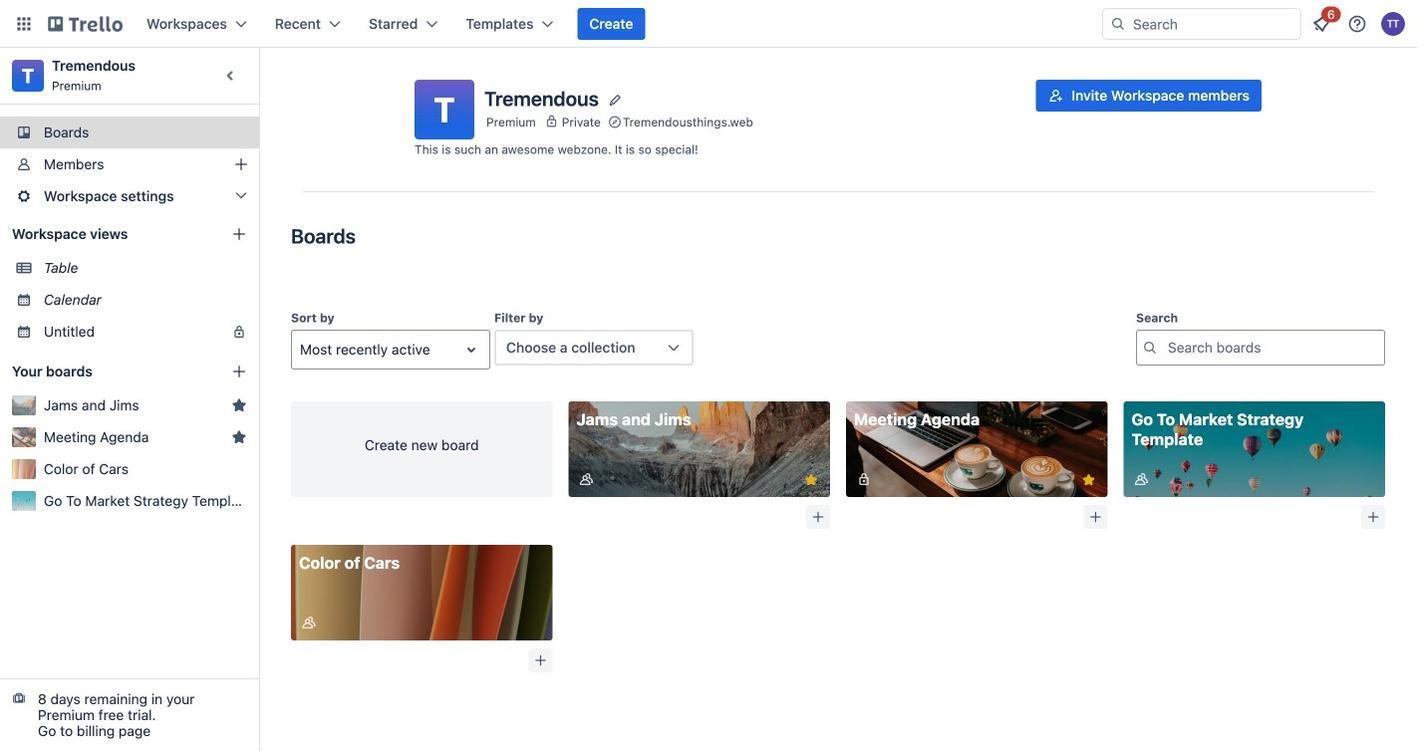 Task type: describe. For each thing, give the bounding box(es) containing it.
sm image for add a new collection image to the middle
[[577, 469, 596, 489]]

back to home image
[[48, 8, 123, 40]]

click to unstar this board. it will be removed from your starred list. image
[[802, 471, 820, 489]]

sm image for leftmost add a new collection image
[[299, 613, 319, 633]]

search image
[[1110, 16, 1126, 32]]

create a view image
[[231, 226, 247, 242]]

add a new collection image
[[1089, 510, 1103, 524]]

2 horizontal spatial add a new collection image
[[1366, 510, 1380, 524]]

workspace navigation collapse icon image
[[217, 62, 245, 90]]

add board image
[[231, 364, 247, 380]]

open information menu image
[[1347, 14, 1367, 34]]

your boards with 4 items element
[[12, 360, 201, 384]]

open image
[[459, 338, 483, 362]]

1 starred icon image from the top
[[231, 398, 247, 414]]

terry turtle (terryturtle) image
[[1381, 12, 1405, 36]]



Task type: locate. For each thing, give the bounding box(es) containing it.
starred icon image
[[231, 398, 247, 414], [231, 430, 247, 445]]

sm image
[[1132, 469, 1152, 489]]

sm image
[[577, 469, 596, 489], [854, 469, 874, 489], [299, 613, 319, 633]]

Search field
[[1126, 10, 1301, 38]]

6 notifications image
[[1310, 12, 1333, 36]]

primary element
[[0, 0, 1417, 48]]

0 horizontal spatial sm image
[[299, 613, 319, 633]]

2 horizontal spatial sm image
[[854, 469, 874, 489]]

0 horizontal spatial add a new collection image
[[534, 654, 548, 668]]

Search boards text field
[[1136, 330, 1385, 366]]

sm image for add a new collection icon
[[854, 469, 874, 489]]

2 starred icon image from the top
[[231, 430, 247, 445]]

1 vertical spatial starred icon image
[[231, 430, 247, 445]]

1 horizontal spatial sm image
[[577, 469, 596, 489]]

1 horizontal spatial add a new collection image
[[811, 510, 825, 524]]

add a new collection image
[[811, 510, 825, 524], [1366, 510, 1380, 524], [534, 654, 548, 668]]

0 vertical spatial starred icon image
[[231, 398, 247, 414]]



Task type: vqa. For each thing, say whether or not it's contained in the screenshot.
rightmost Add a new collection image's sm icon
yes



